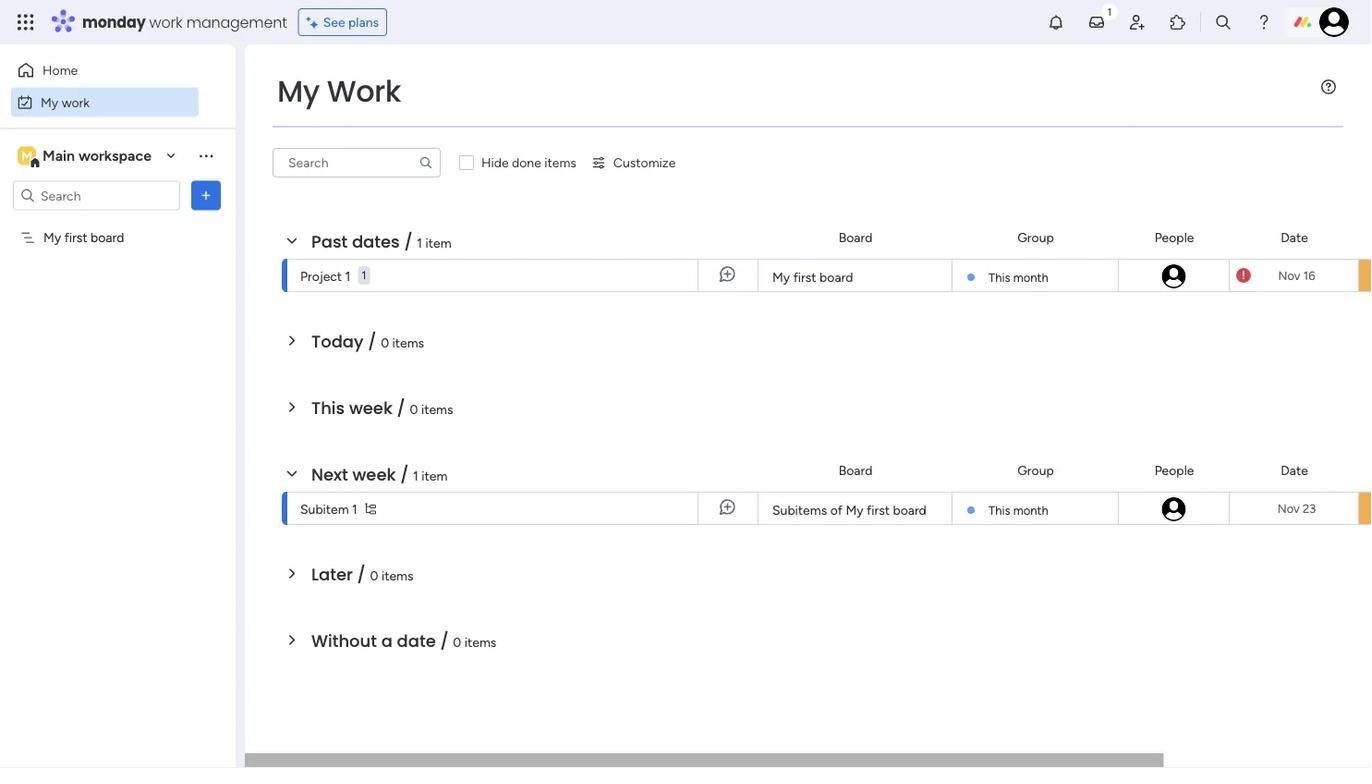 Task type: vqa. For each thing, say whether or not it's contained in the screenshot.
Update feed icon
no



Task type: describe. For each thing, give the bounding box(es) containing it.
/ right date
[[440, 629, 449, 653]]

today / 0 items
[[312, 330, 424, 353]]

1 left 1 button
[[345, 268, 351, 284]]

customize
[[614, 155, 676, 171]]

date for past dates /
[[1281, 230, 1309, 245]]

workspace selection element
[[18, 145, 154, 169]]

search image
[[419, 155, 434, 170]]

items right done at the top
[[545, 155, 577, 171]]

a
[[381, 629, 393, 653]]

group for next week /
[[1018, 463, 1055, 478]]

done
[[512, 155, 542, 171]]

invite members image
[[1129, 13, 1147, 31]]

board for next week /
[[839, 463, 873, 478]]

management
[[186, 12, 287, 32]]

/ right 'today'
[[368, 330, 377, 353]]

subitems of my first board link
[[770, 493, 941, 526]]

later
[[312, 563, 353, 586]]

items inside later / 0 items
[[382, 568, 414, 583]]

item for next week /
[[422, 468, 448, 484]]

0 inside this week / 0 items
[[410, 401, 418, 417]]

group for past dates /
[[1018, 230, 1055, 245]]

inbox image
[[1088, 13, 1107, 31]]

next week / 1 item
[[312, 463, 448, 486]]

work for my
[[62, 94, 90, 110]]

home
[[43, 62, 78, 78]]

23
[[1304, 501, 1317, 516]]

2 this month from the top
[[989, 503, 1049, 518]]

m
[[21, 148, 32, 164]]

main
[[43, 147, 75, 165]]

0 inside without a date / 0 items
[[453, 634, 462, 650]]

1 left v2 subitems open icon
[[352, 501, 358, 517]]

my work
[[277, 71, 401, 112]]

today
[[312, 330, 364, 353]]

my first board link
[[770, 260, 941, 293]]

item for past dates /
[[426, 235, 452, 251]]

without
[[312, 629, 377, 653]]

my inside button
[[41, 94, 58, 110]]

/ right later
[[357, 563, 366, 586]]

my first board list box
[[0, 218, 236, 503]]

without a date / 0 items
[[312, 629, 497, 653]]

monday work management
[[82, 12, 287, 32]]

1 horizontal spatial my first board
[[773, 269, 854, 285]]

main workspace
[[43, 147, 152, 165]]

hide
[[482, 155, 509, 171]]

project 1
[[300, 268, 351, 284]]

v2 overdue deadline image
[[1237, 267, 1252, 284]]

hide done items
[[482, 155, 577, 171]]

workspace image
[[18, 146, 36, 166]]

items inside this week / 0 items
[[422, 401, 453, 417]]

plans
[[349, 14, 379, 30]]

workspace options image
[[197, 146, 215, 165]]

nov 16
[[1279, 268, 1316, 283]]

0 inside later / 0 items
[[370, 568, 379, 583]]

/ up the next week / 1 item at left
[[397, 396, 406, 420]]

search everything image
[[1215, 13, 1233, 31]]

of
[[831, 502, 843, 518]]

nov for nov 16
[[1279, 268, 1301, 283]]

see
[[323, 14, 345, 30]]

options image
[[197, 186, 215, 205]]

board inside list box
[[91, 230, 124, 245]]

see plans button
[[298, 8, 387, 36]]

0 inside today / 0 items
[[381, 335, 389, 350]]

people for next week /
[[1155, 463, 1195, 478]]

week for next
[[353, 463, 396, 486]]



Task type: locate. For each thing, give the bounding box(es) containing it.
1 date from the top
[[1281, 230, 1309, 245]]

2 people from the top
[[1155, 463, 1195, 478]]

work down home
[[62, 94, 90, 110]]

subitems
[[773, 502, 828, 518]]

item
[[426, 235, 452, 251], [422, 468, 448, 484]]

next
[[312, 463, 348, 486]]

0 vertical spatial first
[[64, 230, 87, 245]]

my first board inside list box
[[43, 230, 124, 245]]

1 vertical spatial john smith image
[[1161, 496, 1188, 523]]

2 date from the top
[[1281, 463, 1309, 478]]

items right later
[[382, 568, 414, 583]]

2 month from the top
[[1014, 503, 1049, 518]]

select product image
[[17, 13, 35, 31]]

1 vertical spatial item
[[422, 468, 448, 484]]

board
[[839, 230, 873, 245], [839, 463, 873, 478]]

first
[[64, 230, 87, 245], [794, 269, 817, 285], [867, 502, 890, 518]]

1 button
[[358, 259, 370, 292]]

0 vertical spatial week
[[349, 396, 393, 420]]

work
[[149, 12, 183, 32], [62, 94, 90, 110]]

2 board from the top
[[839, 463, 873, 478]]

this month
[[989, 270, 1049, 285], [989, 503, 1049, 518]]

1 horizontal spatial board
[[820, 269, 854, 285]]

john smith image
[[1320, 7, 1350, 37], [1161, 496, 1188, 523]]

work
[[327, 71, 401, 112]]

monday
[[82, 12, 146, 32]]

1
[[417, 235, 423, 251], [345, 268, 351, 284], [362, 269, 366, 282], [413, 468, 419, 484], [352, 501, 358, 517]]

option
[[0, 221, 236, 225]]

nov left 23
[[1278, 501, 1301, 516]]

1 vertical spatial nov
[[1278, 501, 1301, 516]]

Search in workspace field
[[39, 185, 154, 206]]

past
[[312, 230, 348, 253]]

my work button
[[11, 87, 199, 117]]

1 board from the top
[[839, 230, 873, 245]]

items inside without a date / 0 items
[[465, 634, 497, 650]]

2 vertical spatial board
[[893, 502, 927, 518]]

0 vertical spatial date
[[1281, 230, 1309, 245]]

0 vertical spatial nov
[[1279, 268, 1301, 283]]

v2 subitems open image
[[365, 503, 376, 514]]

subitem
[[300, 501, 349, 517]]

1 inside button
[[362, 269, 366, 282]]

0 right 'today'
[[381, 335, 389, 350]]

week up v2 subitems open icon
[[353, 463, 396, 486]]

/
[[404, 230, 413, 253], [368, 330, 377, 353], [397, 396, 406, 420], [400, 463, 409, 486], [357, 563, 366, 586], [440, 629, 449, 653]]

1 horizontal spatial first
[[794, 269, 817, 285]]

1 month from the top
[[1014, 270, 1049, 285]]

/ right 'dates'
[[404, 230, 413, 253]]

see plans
[[323, 14, 379, 30]]

0 vertical spatial this
[[989, 270, 1011, 285]]

1 vertical spatial this month
[[989, 503, 1049, 518]]

0 vertical spatial item
[[426, 235, 452, 251]]

customize button
[[584, 148, 684, 178]]

1 horizontal spatial work
[[149, 12, 183, 32]]

0 horizontal spatial my first board
[[43, 230, 124, 245]]

0 right later
[[370, 568, 379, 583]]

month
[[1014, 270, 1049, 285], [1014, 503, 1049, 518]]

0 vertical spatial john smith image
[[1320, 7, 1350, 37]]

date
[[1281, 230, 1309, 245], [1281, 463, 1309, 478]]

1 down 'dates'
[[362, 269, 366, 282]]

0 vertical spatial my first board
[[43, 230, 124, 245]]

people for past dates /
[[1155, 230, 1195, 245]]

apps image
[[1169, 13, 1188, 31]]

later / 0 items
[[312, 563, 414, 586]]

/ down this week / 0 items
[[400, 463, 409, 486]]

items
[[545, 155, 577, 171], [392, 335, 424, 350], [422, 401, 453, 417], [382, 568, 414, 583], [465, 634, 497, 650]]

work right monday
[[149, 12, 183, 32]]

date
[[397, 629, 436, 653]]

2 horizontal spatial first
[[867, 502, 890, 518]]

0 vertical spatial board
[[839, 230, 873, 245]]

date up nov 23
[[1281, 463, 1309, 478]]

1 right 'dates'
[[417, 235, 423, 251]]

my inside list box
[[43, 230, 61, 245]]

1 vertical spatial board
[[820, 269, 854, 285]]

week down today / 0 items
[[349, 396, 393, 420]]

2 group from the top
[[1018, 463, 1055, 478]]

0 vertical spatial work
[[149, 12, 183, 32]]

project
[[300, 268, 342, 284]]

home button
[[11, 55, 199, 85]]

2 horizontal spatial board
[[893, 502, 927, 518]]

week for this
[[349, 396, 393, 420]]

1 this month from the top
[[989, 270, 1049, 285]]

1 vertical spatial month
[[1014, 503, 1049, 518]]

0 right date
[[453, 634, 462, 650]]

work for monday
[[149, 12, 183, 32]]

1 vertical spatial first
[[794, 269, 817, 285]]

1 vertical spatial my first board
[[773, 269, 854, 285]]

0 vertical spatial group
[[1018, 230, 1055, 245]]

board up subitems of my first board link
[[839, 463, 873, 478]]

this
[[989, 270, 1011, 285], [312, 396, 345, 420], [989, 503, 1011, 518]]

1 inside the past dates / 1 item
[[417, 235, 423, 251]]

people
[[1155, 230, 1195, 245], [1155, 463, 1195, 478]]

subitem 1
[[300, 501, 358, 517]]

board
[[91, 230, 124, 245], [820, 269, 854, 285], [893, 502, 927, 518]]

0 vertical spatial people
[[1155, 230, 1195, 245]]

0
[[381, 335, 389, 350], [410, 401, 418, 417], [370, 568, 379, 583], [453, 634, 462, 650]]

item down this week / 0 items
[[422, 468, 448, 484]]

items right date
[[465, 634, 497, 650]]

0 vertical spatial this month
[[989, 270, 1049, 285]]

board for past dates /
[[839, 230, 873, 245]]

2 vertical spatial this
[[989, 503, 1011, 518]]

1 group from the top
[[1018, 230, 1055, 245]]

1 image
[[1102, 1, 1119, 22]]

0 up the next week / 1 item at left
[[410, 401, 418, 417]]

my
[[277, 71, 320, 112], [41, 94, 58, 110], [43, 230, 61, 245], [773, 269, 791, 285], [846, 502, 864, 518]]

1 down this week / 0 items
[[413, 468, 419, 484]]

1 vertical spatial date
[[1281, 463, 1309, 478]]

0 vertical spatial board
[[91, 230, 124, 245]]

items up the next week / 1 item at left
[[422, 401, 453, 417]]

nov for nov 23
[[1278, 501, 1301, 516]]

nov 23
[[1278, 501, 1317, 516]]

this week / 0 items
[[312, 396, 453, 420]]

group
[[1018, 230, 1055, 245], [1018, 463, 1055, 478]]

notifications image
[[1047, 13, 1066, 31]]

workspace
[[79, 147, 152, 165]]

0 vertical spatial month
[[1014, 270, 1049, 285]]

items up this week / 0 items
[[392, 335, 424, 350]]

nov left 16
[[1279, 268, 1301, 283]]

0 horizontal spatial first
[[64, 230, 87, 245]]

item right 'dates'
[[426, 235, 452, 251]]

item inside the next week / 1 item
[[422, 468, 448, 484]]

1 vertical spatial board
[[839, 463, 873, 478]]

1 inside the next week / 1 item
[[413, 468, 419, 484]]

1 vertical spatial group
[[1018, 463, 1055, 478]]

board up my first board link at the right
[[839, 230, 873, 245]]

date up nov 16
[[1281, 230, 1309, 245]]

my work
[[41, 94, 90, 110]]

help image
[[1255, 13, 1274, 31]]

work inside button
[[62, 94, 90, 110]]

1 vertical spatial this
[[312, 396, 345, 420]]

john smith image
[[1161, 263, 1188, 290]]

16
[[1304, 268, 1316, 283]]

item inside the past dates / 1 item
[[426, 235, 452, 251]]

2 vertical spatial first
[[867, 502, 890, 518]]

1 vertical spatial work
[[62, 94, 90, 110]]

menu image
[[1322, 80, 1337, 94]]

week
[[349, 396, 393, 420], [353, 463, 396, 486]]

nov
[[1279, 268, 1301, 283], [1278, 501, 1301, 516]]

dates
[[352, 230, 400, 253]]

0 horizontal spatial john smith image
[[1161, 496, 1188, 523]]

0 horizontal spatial work
[[62, 94, 90, 110]]

subitems of my first board
[[773, 502, 927, 518]]

Filter dashboard by text search field
[[273, 148, 441, 178]]

1 vertical spatial week
[[353, 463, 396, 486]]

first inside list box
[[64, 230, 87, 245]]

past dates / 1 item
[[312, 230, 452, 253]]

date for next week /
[[1281, 463, 1309, 478]]

my first board
[[43, 230, 124, 245], [773, 269, 854, 285]]

items inside today / 0 items
[[392, 335, 424, 350]]

0 horizontal spatial board
[[91, 230, 124, 245]]

None search field
[[273, 148, 441, 178]]

1 horizontal spatial john smith image
[[1320, 7, 1350, 37]]

1 vertical spatial people
[[1155, 463, 1195, 478]]

1 people from the top
[[1155, 230, 1195, 245]]



